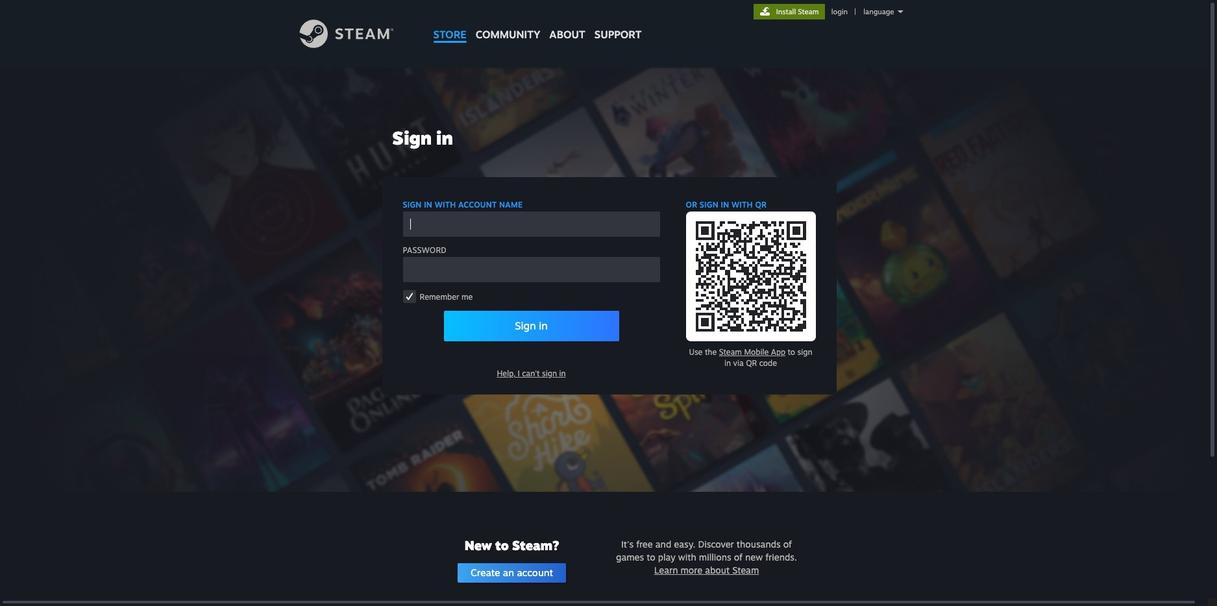 Task type: locate. For each thing, give the bounding box(es) containing it.
link to the steam homepage image
[[299, 19, 413, 48]]

account menu navigation
[[754, 4, 909, 19]]

global menu navigation
[[429, 0, 646, 47]]

None text field
[[403, 212, 660, 237]]

None password field
[[403, 257, 660, 282]]



Task type: vqa. For each thing, say whether or not it's contained in the screenshot.
Link to the Steam Homepage 'Image'
yes



